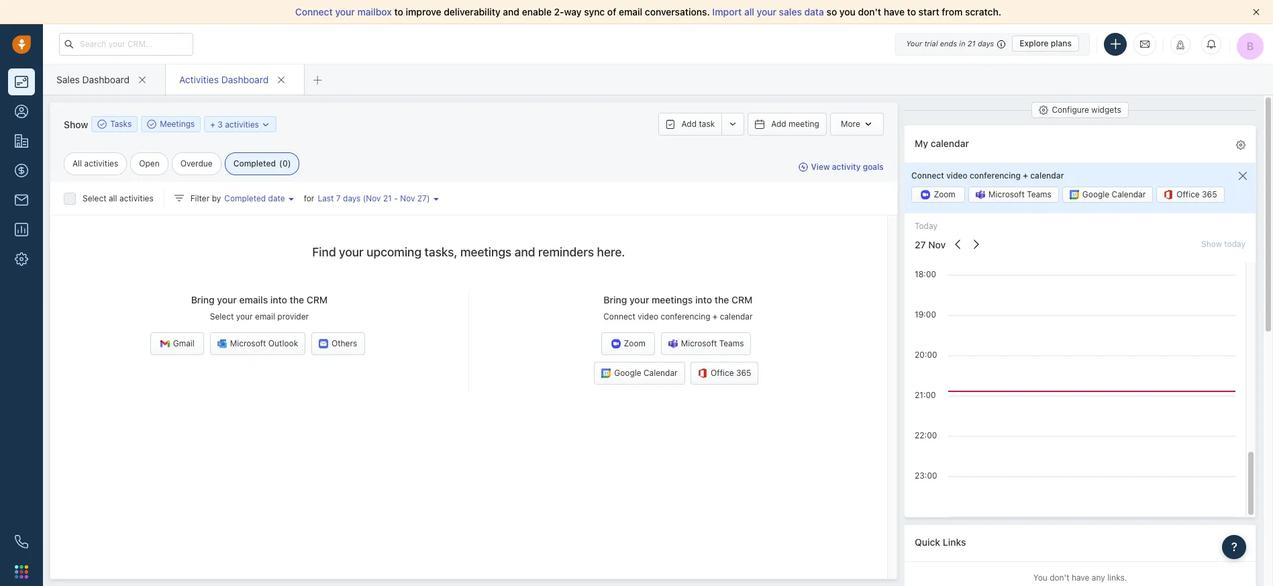 Task type: locate. For each thing, give the bounding box(es) containing it.
crm
[[307, 294, 328, 306], [732, 294, 753, 306]]

dashboard up + 3 activities button
[[221, 74, 269, 85]]

emails
[[239, 294, 268, 306]]

import
[[713, 6, 742, 17]]

select up microsoft outlook "button"
[[210, 312, 234, 322]]

select
[[83, 193, 106, 203], [210, 312, 234, 322]]

completed for completed date
[[224, 193, 266, 203]]

27 down today
[[915, 239, 926, 250]]

zoom button down bring your meetings into the crm connect video conferencing + calendar
[[602, 333, 655, 355]]

google
[[1083, 190, 1110, 200], [614, 368, 642, 378]]

email down emails
[[255, 312, 275, 322]]

( up date
[[279, 158, 283, 169]]

2 vertical spatial activities
[[120, 193, 154, 203]]

reminders
[[538, 245, 594, 259]]

microsoft inside "button"
[[230, 339, 266, 349]]

0 vertical spatial zoom
[[934, 190, 956, 200]]

connect your mailbox to improve deliverability and enable 2-way sync of email conversations. import all your sales data so you don't have to start from scratch.
[[295, 6, 1002, 17]]

your inside bring your meetings into the crm connect video conferencing + calendar
[[630, 294, 649, 306]]

dashboard
[[82, 74, 130, 85], [221, 74, 269, 85]]

connect down 'my'
[[912, 170, 944, 180]]

enable
[[522, 6, 552, 17]]

27 right '-'
[[417, 193, 427, 203]]

activities down open in the left top of the page
[[120, 193, 154, 203]]

video
[[947, 170, 968, 180], [638, 312, 659, 322]]

+
[[210, 119, 215, 129], [1023, 170, 1028, 180], [713, 312, 718, 322]]

1 vertical spatial all
[[109, 193, 117, 203]]

for
[[304, 193, 314, 203]]

1 vertical spatial 365
[[736, 368, 752, 378]]

add task
[[682, 119, 715, 129]]

nov left '-'
[[366, 193, 381, 203]]

1 horizontal spatial nov
[[400, 193, 415, 203]]

to right mailbox at top left
[[394, 6, 403, 17]]

completed inside button
[[224, 193, 266, 203]]

send email image
[[1141, 38, 1150, 50]]

2 add from the left
[[771, 119, 787, 129]]

1 horizontal spatial office
[[1177, 190, 1200, 200]]

1 vertical spatial connect
[[912, 170, 944, 180]]

connect inside bring your meetings into the crm connect video conferencing + calendar
[[604, 312, 636, 322]]

microsoft teams
[[989, 190, 1052, 200], [681, 339, 744, 349]]

connect down here.
[[604, 312, 636, 322]]

2 the from the left
[[715, 294, 729, 306]]

more
[[841, 119, 860, 129]]

the for emails
[[290, 294, 304, 306]]

of
[[607, 6, 617, 17]]

0 horizontal spatial conferencing
[[661, 312, 711, 322]]

) up completed date button
[[288, 158, 291, 169]]

0 vertical spatial +
[[210, 119, 215, 129]]

0 horizontal spatial )
[[288, 158, 291, 169]]

2 vertical spatial calendar
[[720, 312, 753, 322]]

1 crm from the left
[[307, 294, 328, 306]]

0 vertical spatial email
[[619, 6, 643, 17]]

to left start
[[907, 6, 916, 17]]

0 vertical spatial video
[[947, 170, 968, 180]]

to
[[394, 6, 403, 17], [907, 6, 916, 17]]

show
[[64, 118, 88, 130]]

2 horizontal spatial activities
[[225, 119, 259, 129]]

nov down today
[[929, 239, 946, 250]]

1 vertical spatial +
[[1023, 170, 1028, 180]]

zoom down bring your meetings into the crm connect video conferencing + calendar
[[624, 339, 646, 349]]

days right in
[[978, 39, 994, 48]]

microsoft teams down bring your meetings into the crm connect video conferencing + calendar
[[681, 339, 744, 349]]

days right 7 on the top
[[343, 193, 361, 203]]

add
[[682, 119, 697, 129], [771, 119, 787, 129]]

sales
[[779, 6, 802, 17]]

microsoft down bring your meetings into the crm connect video conferencing + calendar
[[681, 339, 717, 349]]

0 vertical spatial activities
[[225, 119, 259, 129]]

start
[[919, 6, 940, 17]]

configure widgets
[[1052, 105, 1122, 115]]

days
[[978, 39, 994, 48], [343, 193, 361, 203]]

0 horizontal spatial microsoft
[[230, 339, 266, 349]]

0 vertical spatial don't
[[858, 6, 882, 17]]

21 left '-'
[[383, 193, 392, 203]]

ends
[[940, 39, 957, 48]]

0 horizontal spatial +
[[210, 119, 215, 129]]

sales
[[56, 74, 80, 85]]

your
[[906, 39, 923, 48]]

zoom button for the top google calendar button
[[912, 187, 965, 203]]

1 vertical spatial have
[[1072, 573, 1090, 583]]

1 into from the left
[[270, 294, 287, 306]]

0 horizontal spatial 27
[[417, 193, 427, 203]]

microsoft teams button down connect video conferencing + calendar at the right top of page
[[969, 187, 1059, 203]]

activities
[[225, 119, 259, 129], [84, 158, 118, 169], [120, 193, 154, 203]]

1 horizontal spatial google calendar button
[[1063, 187, 1153, 203]]

conferencing
[[970, 170, 1021, 180], [661, 312, 711, 322]]

data
[[805, 6, 824, 17]]

0 vertical spatial select
[[83, 193, 106, 203]]

1 dashboard from the left
[[82, 74, 130, 85]]

microsoft
[[989, 190, 1025, 200], [230, 339, 266, 349], [681, 339, 717, 349]]

nov right '-'
[[400, 193, 415, 203]]

1 vertical spatial meetings
[[652, 294, 693, 306]]

gmail
[[173, 339, 195, 349]]

your for connect your mailbox to improve deliverability and enable 2-way sync of email conversations. import all your sales data so you don't have to start from scratch.
[[335, 6, 355, 17]]

1 vertical spatial completed
[[224, 193, 266, 203]]

connect for connect video conferencing + calendar
[[912, 170, 944, 180]]

0 horizontal spatial don't
[[858, 6, 882, 17]]

2 into from the left
[[695, 294, 712, 306]]

bring
[[191, 294, 215, 306], [604, 294, 627, 306]]

all right the import
[[744, 6, 755, 17]]

0 vertical spatial microsoft teams button
[[969, 187, 1059, 203]]

19:00
[[915, 309, 936, 319]]

1 horizontal spatial microsoft
[[681, 339, 717, 349]]

improve
[[406, 6, 441, 17]]

find
[[312, 245, 336, 259]]

2 vertical spatial connect
[[604, 312, 636, 322]]

0 horizontal spatial add
[[682, 119, 697, 129]]

add left meeting
[[771, 119, 787, 129]]

calendar
[[931, 137, 969, 149], [1031, 170, 1064, 180], [720, 312, 753, 322]]

your for find your upcoming tasks, meetings and reminders here.
[[339, 245, 364, 259]]

1 vertical spatial zoom
[[624, 339, 646, 349]]

bring inside bring your emails into the crm select your email provider
[[191, 294, 215, 306]]

1 horizontal spatial zoom
[[934, 190, 956, 200]]

1 horizontal spatial video
[[947, 170, 968, 180]]

activities for 3
[[225, 119, 259, 129]]

and left reminders
[[515, 245, 535, 259]]

activities right all
[[84, 158, 118, 169]]

into
[[270, 294, 287, 306], [695, 294, 712, 306]]

microsoft down connect video conferencing + calendar at the right top of page
[[989, 190, 1025, 200]]

0 vertical spatial all
[[744, 6, 755, 17]]

deliverability
[[444, 6, 501, 17]]

crm for bring your emails into the crm
[[307, 294, 328, 306]]

1 vertical spatial zoom button
[[602, 333, 655, 355]]

all
[[744, 6, 755, 17], [109, 193, 117, 203]]

1 bring from the left
[[191, 294, 215, 306]]

into inside bring your meetings into the crm connect video conferencing + calendar
[[695, 294, 712, 306]]

all down 'all activities'
[[109, 193, 117, 203]]

1 horizontal spatial select
[[210, 312, 234, 322]]

0 horizontal spatial google
[[614, 368, 642, 378]]

teams
[[1027, 190, 1052, 200], [720, 339, 744, 349]]

into for meetings
[[695, 294, 712, 306]]

1 horizontal spatial +
[[713, 312, 718, 322]]

microsoft teams button
[[969, 187, 1059, 203], [661, 333, 751, 355]]

meetings inside bring your meetings into the crm connect video conferencing + calendar
[[652, 294, 693, 306]]

1 horizontal spatial 27
[[915, 239, 926, 250]]

select down 'all activities'
[[83, 193, 106, 203]]

tasks,
[[425, 245, 457, 259]]

quick
[[915, 536, 941, 548]]

and left 'enable'
[[503, 6, 520, 17]]

last
[[318, 193, 334, 203]]

0 vertical spatial have
[[884, 6, 905, 17]]

zoom button for google calendar button to the left
[[602, 333, 655, 355]]

completed right by at the left of the page
[[224, 193, 266, 203]]

microsoft teams button for google calendar button to the left
[[661, 333, 751, 355]]

you
[[1034, 573, 1048, 583]]

crm inside bring your meetings into the crm connect video conferencing + calendar
[[732, 294, 753, 306]]

0 horizontal spatial calendar
[[644, 368, 678, 378]]

bring up gmail
[[191, 294, 215, 306]]

connect left mailbox at top left
[[295, 6, 333, 17]]

teams down bring your meetings into the crm connect video conferencing + calendar
[[720, 339, 744, 349]]

0 vertical spatial and
[[503, 6, 520, 17]]

date
[[268, 193, 285, 203]]

2 crm from the left
[[732, 294, 753, 306]]

activities
[[179, 74, 219, 85]]

0 horizontal spatial zoom button
[[602, 333, 655, 355]]

microsoft teams button down bring your meetings into the crm connect video conferencing + calendar
[[661, 333, 751, 355]]

links.
[[1108, 573, 1127, 583]]

1 horizontal spatial office 365
[[1177, 190, 1218, 200]]

add for add task
[[682, 119, 697, 129]]

0 vertical spatial google
[[1083, 190, 1110, 200]]

calendar
[[1112, 190, 1146, 200], [644, 368, 678, 378]]

have left start
[[884, 6, 905, 17]]

trial
[[925, 39, 938, 48]]

email right the "of"
[[619, 6, 643, 17]]

bring down here.
[[604, 294, 627, 306]]

email
[[619, 6, 643, 17], [255, 312, 275, 322]]

widgets
[[1092, 105, 1122, 115]]

you don't have any links.
[[1034, 573, 1127, 583]]

1 vertical spatial email
[[255, 312, 275, 322]]

1 vertical spatial google calendar button
[[594, 362, 685, 385]]

0 vertical spatial zoom button
[[912, 187, 965, 203]]

the
[[290, 294, 304, 306], [715, 294, 729, 306]]

the inside bring your meetings into the crm connect video conferencing + calendar
[[715, 294, 729, 306]]

down image
[[261, 120, 271, 129]]

0 vertical spatial meetings
[[460, 245, 512, 259]]

2 dashboard from the left
[[221, 74, 269, 85]]

teams down connect video conferencing + calendar at the right top of page
[[1027, 190, 1052, 200]]

bring inside bring your meetings into the crm connect video conferencing + calendar
[[604, 294, 627, 306]]

add for add meeting
[[771, 119, 787, 129]]

1 vertical spatial 21
[[383, 193, 392, 203]]

1 horizontal spatial calendar
[[1112, 190, 1146, 200]]

0 vertical spatial google calendar
[[1083, 190, 1146, 200]]

and
[[503, 6, 520, 17], [515, 245, 535, 259]]

2 horizontal spatial nov
[[929, 239, 946, 250]]

1 horizontal spatial teams
[[1027, 190, 1052, 200]]

don't right you
[[858, 6, 882, 17]]

1 add from the left
[[682, 119, 697, 129]]

your
[[335, 6, 355, 17], [757, 6, 777, 17], [339, 245, 364, 259], [217, 294, 237, 306], [630, 294, 649, 306], [236, 312, 253, 322]]

0 horizontal spatial dashboard
[[82, 74, 130, 85]]

1 horizontal spatial microsoft teams button
[[969, 187, 1059, 203]]

1 horizontal spatial zoom button
[[912, 187, 965, 203]]

activities right 3
[[225, 119, 259, 129]]

1 vertical spatial office
[[711, 368, 734, 378]]

0 horizontal spatial calendar
[[720, 312, 753, 322]]

dashboard for sales dashboard
[[82, 74, 130, 85]]

0 horizontal spatial the
[[290, 294, 304, 306]]

)
[[288, 158, 291, 169], [427, 193, 430, 203]]

0 vertical spatial connect
[[295, 6, 333, 17]]

0 horizontal spatial zoom
[[624, 339, 646, 349]]

freshworks switcher image
[[15, 565, 28, 579]]

1 horizontal spatial bring
[[604, 294, 627, 306]]

connect
[[295, 6, 333, 17], [912, 170, 944, 180], [604, 312, 636, 322]]

2 vertical spatial +
[[713, 312, 718, 322]]

0 vertical spatial office
[[1177, 190, 1200, 200]]

0 horizontal spatial to
[[394, 6, 403, 17]]

into inside bring your emails into the crm select your email provider
[[270, 294, 287, 306]]

365
[[1202, 190, 1218, 200], [736, 368, 752, 378]]

1 horizontal spatial activities
[[120, 193, 154, 203]]

1 vertical spatial (
[[363, 193, 366, 203]]

+ 3 activities button
[[204, 116, 277, 132]]

zoom button up today
[[912, 187, 965, 203]]

don't right the you
[[1050, 573, 1070, 583]]

completed
[[233, 158, 276, 169], [224, 193, 266, 203]]

phone image
[[15, 535, 28, 548]]

all
[[73, 158, 82, 169]]

my
[[915, 137, 928, 149]]

microsoft teams down connect video conferencing + calendar at the right top of page
[[989, 190, 1052, 200]]

0 horizontal spatial email
[[255, 312, 275, 322]]

1 the from the left
[[290, 294, 304, 306]]

0 vertical spatial completed
[[233, 158, 276, 169]]

1 horizontal spatial into
[[695, 294, 712, 306]]

microsoft left outlook
[[230, 339, 266, 349]]

the inside bring your emails into the crm select your email provider
[[290, 294, 304, 306]]

1 vertical spatial activities
[[84, 158, 118, 169]]

1 horizontal spatial all
[[744, 6, 755, 17]]

your for bring your emails into the crm select your email provider
[[217, 294, 237, 306]]

21 right in
[[968, 39, 976, 48]]

dashboard right the sales
[[82, 74, 130, 85]]

1 horizontal spatial email
[[619, 6, 643, 17]]

have left any
[[1072, 573, 1090, 583]]

0 vertical spatial office 365 button
[[1157, 187, 1225, 203]]

crm inside bring your emails into the crm select your email provider
[[307, 294, 328, 306]]

add meeting
[[771, 119, 820, 129]]

2 horizontal spatial connect
[[912, 170, 944, 180]]

0 horizontal spatial into
[[270, 294, 287, 306]]

activities inside button
[[225, 119, 259, 129]]

office 365 button
[[1157, 187, 1225, 203], [691, 362, 759, 385]]

0 horizontal spatial days
[[343, 193, 361, 203]]

1 horizontal spatial the
[[715, 294, 729, 306]]

) right '-'
[[427, 193, 430, 203]]

2 bring from the left
[[604, 294, 627, 306]]

google calendar
[[1083, 190, 1146, 200], [614, 368, 678, 378]]

completed left '0'
[[233, 158, 276, 169]]

1 horizontal spatial 21
[[968, 39, 976, 48]]

0 vertical spatial 21
[[968, 39, 976, 48]]

meetings
[[460, 245, 512, 259], [652, 294, 693, 306]]

1 vertical spatial office 365
[[711, 368, 752, 378]]

1 vertical spatial microsoft teams button
[[661, 333, 751, 355]]

1 horizontal spatial crm
[[732, 294, 753, 306]]

add left task
[[682, 119, 697, 129]]

1 vertical spatial calendar
[[1031, 170, 1064, 180]]

zoom up today
[[934, 190, 956, 200]]

( right 7 on the top
[[363, 193, 366, 203]]

0 horizontal spatial office 365 button
[[691, 362, 759, 385]]



Task type: vqa. For each thing, say whether or not it's contained in the screenshot.
Create activities that are relevant to your business icon
no



Task type: describe. For each thing, give the bounding box(es) containing it.
2 horizontal spatial +
[[1023, 170, 1028, 180]]

18:00
[[915, 269, 936, 279]]

from
[[942, 6, 963, 17]]

1 horizontal spatial conferencing
[[970, 170, 1021, 180]]

0 vertical spatial 27
[[417, 193, 427, 203]]

0 vertical spatial (
[[279, 158, 283, 169]]

configure widgets button
[[1032, 102, 1129, 118]]

outlook
[[268, 339, 298, 349]]

scratch.
[[965, 6, 1002, 17]]

0 vertical spatial google calendar button
[[1063, 187, 1153, 203]]

the for meetings
[[715, 294, 729, 306]]

meetings
[[160, 119, 195, 129]]

3
[[218, 119, 223, 129]]

2 to from the left
[[907, 6, 916, 17]]

sync
[[584, 6, 605, 17]]

you
[[840, 6, 856, 17]]

add meeting button
[[748, 113, 827, 136]]

completed date
[[224, 193, 285, 203]]

0 horizontal spatial meetings
[[460, 245, 512, 259]]

1 vertical spatial teams
[[720, 339, 744, 349]]

21:00
[[915, 390, 936, 400]]

0 vertical spatial calendar
[[931, 137, 969, 149]]

find your upcoming tasks, meetings and reminders here.
[[312, 245, 625, 259]]

2 horizontal spatial microsoft
[[989, 190, 1025, 200]]

quick links
[[915, 536, 966, 548]]

what's new image
[[1176, 40, 1186, 49]]

gmail button
[[151, 333, 204, 355]]

2 horizontal spatial calendar
[[1031, 170, 1064, 180]]

0 vertical spatial )
[[288, 158, 291, 169]]

your for bring your meetings into the crm connect video conferencing + calendar
[[630, 294, 649, 306]]

view activity goals link
[[799, 161, 884, 173]]

provider
[[277, 312, 309, 322]]

office for office 365 button for the top google calendar button
[[1177, 190, 1200, 200]]

1 vertical spatial google calendar
[[614, 368, 678, 378]]

explore plans
[[1020, 38, 1072, 48]]

1 horizontal spatial )
[[427, 193, 430, 203]]

microsoft for bring your emails into the crm
[[230, 339, 266, 349]]

27 nov
[[915, 239, 946, 250]]

1 vertical spatial and
[[515, 245, 535, 259]]

way
[[564, 6, 582, 17]]

0 horizontal spatial nov
[[366, 193, 381, 203]]

my calendar
[[915, 137, 969, 149]]

1 horizontal spatial have
[[1072, 573, 1090, 583]]

1 horizontal spatial google calendar
[[1083, 190, 1146, 200]]

0 vertical spatial microsoft teams
[[989, 190, 1052, 200]]

1 horizontal spatial don't
[[1050, 573, 1070, 583]]

upcoming
[[367, 245, 422, 259]]

last 7 days ( nov 21 - nov 27 )
[[318, 193, 430, 203]]

email inside bring your emails into the crm select your email provider
[[255, 312, 275, 322]]

conversations.
[[645, 6, 710, 17]]

0 horizontal spatial 21
[[383, 193, 392, 203]]

configure
[[1052, 105, 1090, 115]]

zoom for the top google calendar button zoom button
[[934, 190, 956, 200]]

completed for completed ( 0 )
[[233, 158, 276, 169]]

+ inside bring your meetings into the crm connect video conferencing + calendar
[[713, 312, 718, 322]]

today
[[915, 221, 938, 231]]

mailbox
[[357, 6, 392, 17]]

open
[[139, 158, 160, 169]]

video inside bring your meetings into the crm connect video conferencing + calendar
[[638, 312, 659, 322]]

microsoft for bring your meetings into the crm
[[681, 339, 717, 349]]

dashboard for activities dashboard
[[221, 74, 269, 85]]

connect your mailbox link
[[295, 6, 394, 17]]

+ 3 activities
[[210, 119, 259, 129]]

explore plans link
[[1012, 36, 1079, 52]]

others button
[[311, 333, 365, 355]]

1 horizontal spatial (
[[363, 193, 366, 203]]

close image
[[1253, 9, 1260, 15]]

into for emails
[[270, 294, 287, 306]]

activities dashboard
[[179, 74, 269, 85]]

any
[[1092, 573, 1106, 583]]

goals
[[863, 162, 884, 172]]

23:00
[[915, 470, 938, 480]]

+ 3 activities link
[[210, 118, 271, 131]]

completed ( 0 )
[[233, 158, 291, 169]]

zoom for zoom button related to google calendar button to the left
[[624, 339, 646, 349]]

here.
[[597, 245, 625, 259]]

all activities
[[73, 158, 118, 169]]

+ inside button
[[210, 119, 215, 129]]

activities for all
[[120, 193, 154, 203]]

bring your emails into the crm select your email provider
[[191, 294, 328, 322]]

1 vertical spatial days
[[343, 193, 361, 203]]

0
[[283, 158, 288, 169]]

others
[[332, 339, 357, 349]]

office for google calendar button to the left's office 365 button
[[711, 368, 734, 378]]

0 horizontal spatial all
[[109, 193, 117, 203]]

1 horizontal spatial 365
[[1202, 190, 1218, 200]]

links
[[943, 536, 966, 548]]

by
[[212, 193, 221, 203]]

office 365 button for google calendar button to the left
[[691, 362, 759, 385]]

overdue
[[180, 158, 213, 169]]

so
[[827, 6, 837, 17]]

0 horizontal spatial select
[[83, 193, 106, 203]]

sales dashboard
[[56, 74, 130, 85]]

20:00
[[915, 350, 938, 360]]

1 vertical spatial 27
[[915, 239, 926, 250]]

task
[[699, 119, 715, 129]]

0 vertical spatial office 365
[[1177, 190, 1218, 200]]

22:00
[[915, 430, 937, 440]]

1 to from the left
[[394, 6, 403, 17]]

connect video conferencing + calendar
[[912, 170, 1064, 180]]

1 horizontal spatial google
[[1083, 190, 1110, 200]]

microsoft teams button for the top google calendar button
[[969, 187, 1059, 203]]

view
[[811, 162, 830, 172]]

-
[[394, 193, 398, 203]]

crm for bring your meetings into the crm
[[732, 294, 753, 306]]

completed date button
[[221, 193, 304, 204]]

your trial ends in 21 days
[[906, 39, 994, 48]]

1 vertical spatial microsoft teams
[[681, 339, 744, 349]]

bring your meetings into the crm connect video conferencing + calendar
[[604, 294, 753, 322]]

plans
[[1051, 38, 1072, 48]]

calendar inside bring your meetings into the crm connect video conferencing + calendar
[[720, 312, 753, 322]]

activity
[[832, 162, 861, 172]]

meeting
[[789, 119, 820, 129]]

1 horizontal spatial days
[[978, 39, 994, 48]]

select all activities
[[83, 193, 154, 203]]

tasks
[[110, 119, 132, 129]]

filter
[[190, 193, 210, 203]]

1 vertical spatial google
[[614, 368, 642, 378]]

microsoft outlook button
[[210, 333, 306, 355]]

filter by
[[190, 193, 221, 203]]

7
[[336, 193, 341, 203]]

1 vertical spatial calendar
[[644, 368, 678, 378]]

2-
[[554, 6, 564, 17]]

microsoft outlook
[[230, 339, 298, 349]]

in
[[960, 39, 966, 48]]

conferencing inside bring your meetings into the crm connect video conferencing + calendar
[[661, 312, 711, 322]]

bring for bring your meetings into the crm
[[604, 294, 627, 306]]

0 horizontal spatial google calendar button
[[594, 362, 685, 385]]

select inside bring your emails into the crm select your email provider
[[210, 312, 234, 322]]

connect for connect your mailbox to improve deliverability and enable 2-way sync of email conversations. import all your sales data so you don't have to start from scratch.
[[295, 6, 333, 17]]

office 365 button for the top google calendar button
[[1157, 187, 1225, 203]]

Search your CRM... text field
[[59, 33, 193, 55]]

phone element
[[8, 528, 35, 555]]

explore
[[1020, 38, 1049, 48]]

import all your sales data link
[[713, 6, 827, 17]]

0 horizontal spatial office 365
[[711, 368, 752, 378]]

bring for bring your emails into the crm
[[191, 294, 215, 306]]

0 horizontal spatial have
[[884, 6, 905, 17]]

view activity goals
[[811, 162, 884, 172]]



